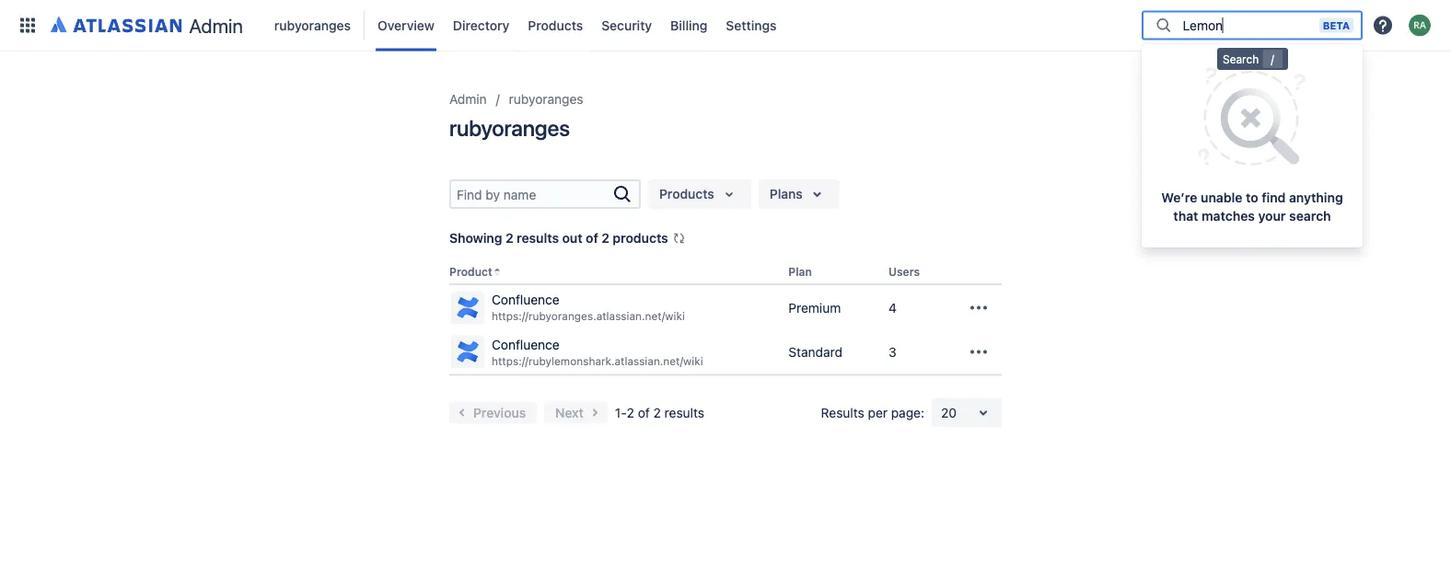 Task type: describe. For each thing, give the bounding box(es) containing it.
products link
[[523, 11, 589, 40]]

confluence image for premium
[[453, 293, 483, 323]]

per
[[868, 405, 888, 421]]

security
[[602, 17, 652, 33]]

we're
[[1162, 190, 1198, 205]]

confluence image for standard
[[453, 338, 483, 367]]

refresh image
[[672, 231, 687, 246]]

0 horizontal spatial rubyoranges link
[[269, 11, 356, 40]]

tooltip containing search
[[1217, 48, 1288, 70]]

out
[[562, 231, 583, 246]]

page:
[[891, 405, 925, 421]]

settings
[[726, 17, 777, 33]]

confluence image for premium
[[453, 293, 483, 323]]

0 horizontal spatial results
[[517, 231, 559, 246]]

product
[[449, 266, 492, 279]]

users
[[889, 266, 920, 279]]

search
[[1289, 209, 1331, 224]]

Search Administration field
[[1178, 9, 1319, 42]]

results
[[821, 405, 865, 421]]

standard
[[789, 344, 843, 360]]

billing
[[671, 17, 708, 33]]

appswitcher icon image
[[17, 14, 39, 36]]

1-2 of 2 results
[[615, 405, 705, 421]]

rubyoranges for bottommost the rubyoranges link
[[509, 92, 583, 107]]

2 right out
[[602, 231, 610, 246]]

search icon image
[[1153, 16, 1175, 35]]

anything
[[1289, 190, 1343, 205]]

1 vertical spatial rubyoranges link
[[509, 88, 583, 111]]

confluence for premium
[[492, 293, 560, 308]]

2 right 1- in the bottom left of the page
[[653, 405, 661, 421]]

find
[[1262, 190, 1286, 205]]

directory
[[453, 17, 510, 33]]

products for products dropdown button
[[659, 186, 714, 202]]

billing link
[[665, 11, 713, 40]]

help icon image
[[1372, 14, 1394, 36]]

2 right showing
[[506, 231, 514, 246]]

1 horizontal spatial admin
[[449, 92, 487, 107]]

search image
[[611, 183, 634, 205]]

showing 2 results out of 2 products
[[449, 231, 668, 246]]

1 horizontal spatial admin link
[[449, 88, 487, 111]]

plans
[[770, 186, 803, 202]]

that
[[1174, 209, 1199, 224]]

plan
[[789, 266, 812, 279]]

/
[[1271, 52, 1275, 65]]

to
[[1246, 190, 1259, 205]]

products
[[613, 231, 668, 246]]



Task type: vqa. For each thing, say whether or not it's contained in the screenshot.
Products dropdown button
yes



Task type: locate. For each thing, give the bounding box(es) containing it.
2 vertical spatial rubyoranges
[[449, 115, 570, 141]]

confluence image for standard
[[453, 338, 483, 367]]

1 vertical spatial admin
[[449, 92, 487, 107]]

admin
[[189, 14, 243, 37], [449, 92, 487, 107]]

0 vertical spatial products
[[528, 17, 583, 33]]

3
[[889, 344, 897, 360]]

global navigation element
[[11, 0, 1142, 51]]

admin banner
[[0, 0, 1451, 248]]

next image
[[584, 402, 606, 424]]

atlassian image
[[51, 13, 182, 35], [51, 13, 182, 35]]

products for products link
[[528, 17, 583, 33]]

directory link
[[447, 11, 515, 40]]

0 horizontal spatial admin
[[189, 14, 243, 37]]

results right 1- in the bottom left of the page
[[665, 405, 705, 421]]

we're unable to find anything that matches your search
[[1162, 190, 1343, 224]]

search
[[1223, 52, 1259, 65]]

of right out
[[586, 231, 598, 246]]

https://rubylemonshark.atlassian.net/wiki
[[492, 355, 703, 367]]

0 vertical spatial results
[[517, 231, 559, 246]]

products inside 'global navigation' element
[[528, 17, 583, 33]]

overview link
[[372, 11, 440, 40]]

premium
[[789, 300, 841, 315]]

1 vertical spatial confluence image
[[453, 338, 483, 367]]

confluence inside confluence https://rubyoranges.atlassian.net/wiki
[[492, 293, 560, 308]]

unable
[[1201, 190, 1243, 205]]

results left out
[[517, 231, 559, 246]]

2 confluence image from the top
[[453, 338, 483, 367]]

confluence for standard
[[492, 337, 560, 352]]

4
[[889, 300, 897, 315]]

0 vertical spatial admin link
[[44, 11, 250, 40]]

beta
[[1323, 19, 1350, 31]]

0 vertical spatial of
[[586, 231, 598, 246]]

2 confluence image from the top
[[453, 338, 483, 367]]

confluence image
[[453, 293, 483, 323], [453, 338, 483, 367]]

1-
[[615, 405, 627, 421]]

1 vertical spatial rubyoranges
[[509, 92, 583, 107]]

showing
[[449, 231, 502, 246]]

rubyoranges inside the rubyoranges link
[[274, 17, 351, 33]]

open image
[[972, 402, 995, 424]]

1 vertical spatial confluence
[[492, 337, 560, 352]]

0 horizontal spatial of
[[586, 231, 598, 246]]

0 vertical spatial admin
[[189, 14, 243, 37]]

1 confluence from the top
[[492, 293, 560, 308]]

0 vertical spatial confluence image
[[453, 293, 483, 323]]

confluence inside confluence https://rubylemonshark.atlassian.net/wiki
[[492, 337, 560, 352]]

0 horizontal spatial products
[[528, 17, 583, 33]]

1 vertical spatial admin link
[[449, 88, 487, 111]]

0 vertical spatial confluence image
[[453, 293, 483, 323]]

admin link
[[44, 11, 250, 40], [449, 88, 487, 111]]

20
[[941, 405, 957, 421]]

of
[[586, 231, 598, 246], [638, 405, 650, 421]]

0 vertical spatial confluence
[[492, 293, 560, 308]]

2 confluence from the top
[[492, 337, 560, 352]]

confluence image up previous image
[[453, 338, 483, 367]]

products inside dropdown button
[[659, 186, 714, 202]]

2
[[506, 231, 514, 246], [602, 231, 610, 246], [627, 405, 634, 421], [653, 405, 661, 421]]

Search text field
[[451, 181, 611, 207]]

confluence image
[[453, 293, 483, 323], [453, 338, 483, 367]]

tooltip
[[1217, 48, 1288, 70]]

1 vertical spatial confluence image
[[453, 338, 483, 367]]

1 confluence image from the top
[[453, 293, 483, 323]]

confluence
[[492, 293, 560, 308], [492, 337, 560, 352]]

products button
[[648, 180, 751, 209]]

security link
[[596, 11, 658, 40]]

products up refresh 'icon'
[[659, 186, 714, 202]]

confluence image down product
[[453, 293, 483, 323]]

admin inside 'global navigation' element
[[189, 14, 243, 37]]

results per page:
[[821, 405, 925, 421]]

0 vertical spatial rubyoranges link
[[269, 11, 356, 40]]

confluence down the https://rubyoranges.atlassian.net/wiki
[[492, 337, 560, 352]]

confluence image down product
[[453, 293, 483, 323]]

products
[[528, 17, 583, 33], [659, 186, 714, 202]]

https://rubyoranges.atlassian.net/wiki
[[492, 310, 685, 323]]

1 horizontal spatial of
[[638, 405, 650, 421]]

products left security
[[528, 17, 583, 33]]

confluence image up previous image
[[453, 338, 483, 367]]

0 horizontal spatial admin link
[[44, 11, 250, 40]]

settings link
[[721, 11, 782, 40]]

rubyoranges link
[[269, 11, 356, 40], [509, 88, 583, 111]]

account image
[[1409, 14, 1431, 36]]

1 confluence image from the top
[[453, 293, 483, 323]]

results
[[517, 231, 559, 246], [665, 405, 705, 421]]

your
[[1258, 209, 1286, 224]]

overview
[[378, 17, 435, 33]]

2 right next icon
[[627, 405, 634, 421]]

0 vertical spatial rubyoranges
[[274, 17, 351, 33]]

confluence https://rubylemonshark.atlassian.net/wiki
[[492, 337, 703, 367]]

1 vertical spatial of
[[638, 405, 650, 421]]

of right 1- in the bottom left of the page
[[638, 405, 650, 421]]

plans button
[[759, 180, 840, 209]]

rubyoranges
[[274, 17, 351, 33], [509, 92, 583, 107], [449, 115, 570, 141]]

1 horizontal spatial results
[[665, 405, 705, 421]]

confluence down product
[[492, 293, 560, 308]]

1 vertical spatial products
[[659, 186, 714, 202]]

confluence https://rubyoranges.atlassian.net/wiki
[[492, 293, 685, 323]]

matches
[[1202, 209, 1255, 224]]

rubyoranges for the leftmost the rubyoranges link
[[274, 17, 351, 33]]

1 vertical spatial results
[[665, 405, 705, 421]]

1 horizontal spatial rubyoranges link
[[509, 88, 583, 111]]

previous image
[[451, 402, 473, 424]]

1 horizontal spatial products
[[659, 186, 714, 202]]



